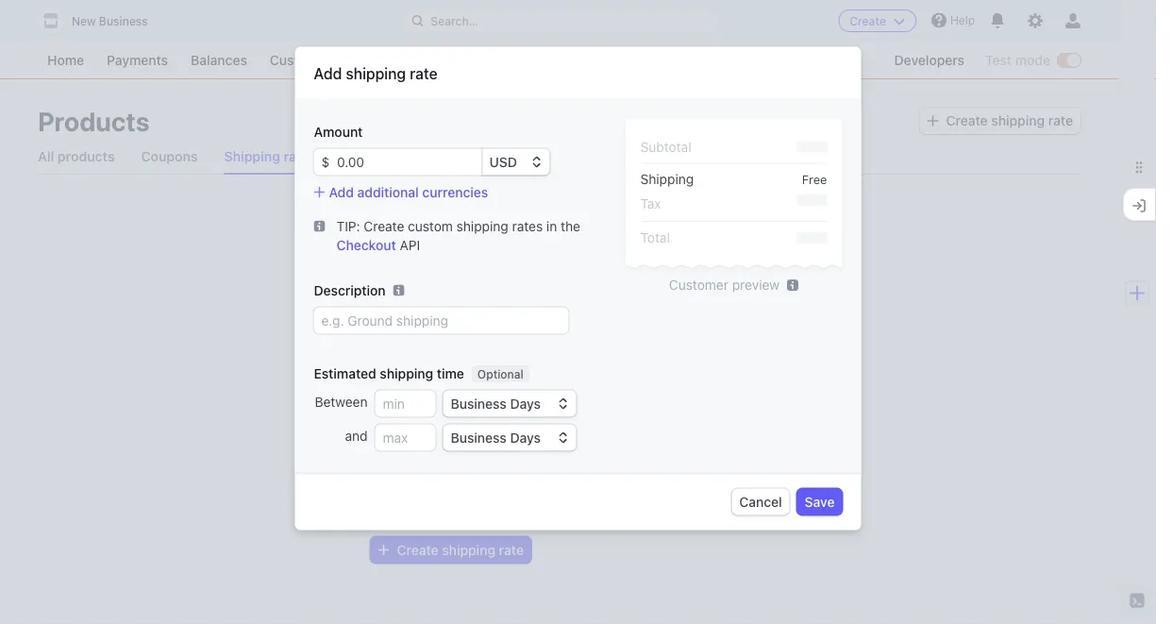 Task type: vqa. For each thing, say whether or not it's contained in the screenshot.
PAYMENT to the middle
no



Task type: describe. For each thing, give the bounding box(es) containing it.
estimated
[[314, 366, 376, 381]]

Search… search field
[[401, 9, 718, 33]]

customers'
[[622, 451, 690, 467]]

rate left "billing"
[[410, 64, 438, 82]]

all products
[[38, 149, 115, 164]]

0 horizontal spatial your
[[411, 422, 451, 444]]

balances
[[191, 52, 247, 68]]

customer preview
[[669, 277, 780, 293]]

0 vertical spatial products
[[361, 52, 417, 68]]

rates inside tip: create custom shipping rates in the checkout api
[[512, 218, 543, 234]]

preview
[[732, 277, 780, 293]]

max text field
[[375, 425, 436, 451]]

0 horizontal spatial and
[[345, 428, 368, 444]]

tax rates
[[343, 149, 400, 164]]

1 vertical spatial svg image
[[314, 221, 325, 232]]

products
[[57, 149, 115, 164]]

your inside specify shipping rates and use it on your customers' receipts, invoices, and checkout sessions.
[[591, 451, 618, 467]]

create down invoices,
[[397, 542, 439, 557]]

subtotal
[[641, 139, 692, 155]]

coupons link
[[141, 140, 198, 174]]

tax for tax
[[641, 196, 661, 212]]

sessions.
[[515, 470, 573, 486]]

0.00 text field
[[330, 149, 482, 175]]

add for add additional currencies
[[329, 184, 354, 200]]

first
[[455, 422, 491, 444]]

amount
[[314, 124, 363, 139]]

test
[[495, 422, 530, 444]]

shipping for shipping rates
[[224, 149, 280, 164]]

tables
[[475, 149, 514, 164]]

developers link
[[885, 49, 974, 72]]

business
[[99, 15, 148, 28]]

rates left $
[[284, 149, 316, 164]]

the
[[561, 218, 581, 234]]

coupons
[[141, 149, 198, 164]]

create inside tip: create custom shipping rates in the checkout api
[[364, 218, 404, 234]]

tip:
[[337, 218, 360, 234]]

it
[[561, 451, 569, 467]]

0 horizontal spatial create shipping rate button
[[371, 537, 531, 563]]

rate down mode
[[1049, 113, 1073, 128]]

search…
[[431, 14, 479, 27]]

tab list containing all products
[[38, 140, 1081, 175]]

save button
[[797, 489, 843, 515]]

create button
[[839, 9, 917, 32]]

shipping rates
[[224, 149, 316, 164]]

1 horizontal spatial create shipping rate button
[[920, 108, 1081, 134]]

customer
[[669, 277, 729, 293]]

pricing tables
[[427, 149, 514, 164]]

between
[[315, 394, 368, 410]]

home link
[[38, 49, 94, 72]]

$
[[321, 154, 330, 170]]

specify
[[371, 451, 416, 467]]

developers
[[895, 52, 965, 68]]

rates up additional
[[368, 149, 400, 164]]

shipping inside specify shipping rates and use it on your customers' receipts, invoices, and checkout sessions.
[[420, 451, 472, 467]]

use
[[536, 451, 558, 467]]

save
[[805, 494, 835, 509]]

checkout inside specify shipping rates and use it on your customers' receipts, invoices, and checkout sessions.
[[454, 470, 512, 486]]

usd
[[489, 154, 517, 170]]

checkout link
[[337, 237, 396, 253]]

1 vertical spatial and
[[510, 451, 532, 467]]

in
[[547, 218, 557, 234]]

add additional currencies button
[[314, 183, 488, 202]]

time
[[437, 366, 464, 381]]

tax for tax rates
[[343, 149, 365, 164]]

Description text field
[[314, 307, 569, 334]]



Task type: locate. For each thing, give the bounding box(es) containing it.
min text field
[[375, 391, 436, 417]]

1 vertical spatial checkout
[[454, 470, 512, 486]]

and right invoices,
[[427, 470, 450, 486]]

pricing tables link
[[427, 140, 514, 174]]

checkout down first
[[454, 470, 512, 486]]

balances link
[[181, 49, 257, 72]]

products up products
[[38, 105, 150, 136]]

and down between
[[345, 428, 368, 444]]

free
[[802, 172, 827, 187]]

and left use
[[510, 451, 532, 467]]

total
[[641, 230, 670, 246]]

0 horizontal spatial svg image
[[314, 221, 325, 232]]

rate up the customers'
[[615, 422, 651, 444]]

specify shipping rates and use it on your customers' receipts, invoices, and checkout sessions.
[[371, 451, 746, 486]]

2 vertical spatial and
[[427, 470, 450, 486]]

your down min text box
[[411, 422, 451, 444]]

custom
[[408, 218, 453, 234]]

rates
[[284, 149, 316, 164], [368, 149, 400, 164], [512, 218, 543, 234], [475, 451, 506, 467]]

usd button
[[482, 149, 550, 175]]

2 horizontal spatial svg image
[[928, 115, 939, 127]]

0 vertical spatial create shipping rate button
[[920, 108, 1081, 134]]

add for add shipping rate
[[314, 64, 342, 82]]

home
[[47, 52, 84, 68]]

svg image down invoices,
[[378, 544, 389, 556]]

payments link
[[97, 49, 178, 72]]

invoices,
[[371, 470, 424, 486]]

tax right $
[[343, 149, 365, 164]]

1 horizontal spatial shipping
[[641, 172, 694, 187]]

0 vertical spatial tax
[[343, 149, 365, 164]]

svg image
[[928, 115, 939, 127], [314, 221, 325, 232], [378, 544, 389, 556]]

on
[[573, 451, 588, 467]]

mode
[[1016, 52, 1051, 68]]

create shipping rate
[[946, 113, 1073, 128], [397, 542, 524, 557]]

svg image left tip:
[[314, 221, 325, 232]]

optional
[[478, 367, 524, 381]]

new business button
[[38, 8, 167, 34]]

0 horizontal spatial shipping
[[224, 149, 280, 164]]

cancel button
[[732, 489, 790, 515]]

checkout inside tip: create custom shipping rates in the checkout api
[[337, 237, 396, 253]]

0 vertical spatial svg image
[[928, 115, 939, 127]]

1 vertical spatial create shipping rate button
[[371, 537, 531, 563]]

2 vertical spatial add
[[371, 422, 407, 444]]

billing link
[[430, 49, 487, 72]]

currencies
[[422, 184, 488, 200]]

api
[[400, 237, 420, 253]]

svg image down developers link
[[928, 115, 939, 127]]

shipping
[[224, 149, 280, 164], [641, 172, 694, 187]]

checkout
[[337, 237, 396, 253], [454, 470, 512, 486]]

add your first test shipping rate
[[371, 422, 651, 444]]

all
[[38, 149, 54, 164]]

1 horizontal spatial tax
[[641, 196, 661, 212]]

1 horizontal spatial and
[[427, 470, 450, 486]]

$ button
[[314, 149, 330, 175]]

tax up total
[[641, 196, 661, 212]]

add shipping rate
[[314, 64, 438, 82]]

checkout down tip:
[[337, 237, 396, 253]]

tab list
[[38, 140, 1081, 175]]

products left "billing"
[[361, 52, 417, 68]]

products link
[[351, 49, 426, 72]]

0 vertical spatial add
[[314, 64, 342, 82]]

rates down first
[[475, 451, 506, 467]]

create shipping rate button
[[920, 108, 1081, 134], [371, 537, 531, 563]]

description
[[314, 282, 386, 298]]

products
[[361, 52, 417, 68], [38, 105, 150, 136]]

shipping left $ button on the left of the page
[[224, 149, 280, 164]]

create shipping rate button down invoices,
[[371, 537, 531, 563]]

additional
[[357, 184, 419, 200]]

cancel
[[739, 494, 782, 509]]

0 vertical spatial shipping
[[224, 149, 280, 164]]

add for add your first test shipping rate
[[371, 422, 407, 444]]

1 vertical spatial add
[[329, 184, 354, 200]]

add
[[314, 64, 342, 82], [329, 184, 354, 200], [371, 422, 407, 444]]

1 vertical spatial shipping
[[641, 172, 694, 187]]

estimated shipping time
[[314, 366, 464, 381]]

create shipping rate button down test
[[920, 108, 1081, 134]]

create up checkout "link"
[[364, 218, 404, 234]]

test
[[986, 52, 1012, 68]]

2 horizontal spatial and
[[510, 451, 532, 467]]

1 horizontal spatial products
[[361, 52, 417, 68]]

add up specify at the left of the page
[[371, 422, 407, 444]]

shipping
[[346, 64, 406, 82], [992, 113, 1045, 128], [457, 218, 509, 234], [380, 366, 433, 381], [534, 422, 611, 444], [420, 451, 472, 467], [442, 542, 496, 557]]

1 horizontal spatial checkout
[[454, 470, 512, 486]]

rate down sessions. at the left
[[499, 542, 524, 557]]

billing
[[440, 52, 478, 68]]

create down test
[[946, 113, 988, 128]]

add additional currencies
[[329, 184, 488, 200]]

add inside add additional currencies 'button'
[[329, 184, 354, 200]]

your right on
[[591, 451, 618, 467]]

0 horizontal spatial tax
[[343, 149, 365, 164]]

0 vertical spatial create shipping rate
[[946, 113, 1073, 128]]

1 vertical spatial your
[[591, 451, 618, 467]]

tax rates link
[[343, 140, 400, 174]]

add down $
[[329, 184, 354, 200]]

customers link
[[260, 49, 347, 72]]

0 vertical spatial your
[[411, 422, 451, 444]]

all products link
[[38, 140, 115, 174]]

new
[[72, 15, 96, 28]]

create inside create 'button'
[[850, 14, 886, 27]]

1 vertical spatial products
[[38, 105, 150, 136]]

your
[[411, 422, 451, 444], [591, 451, 618, 467]]

1 vertical spatial tax
[[641, 196, 661, 212]]

and
[[345, 428, 368, 444], [510, 451, 532, 467], [427, 470, 450, 486]]

1 horizontal spatial svg image
[[378, 544, 389, 556]]

customers
[[270, 52, 338, 68]]

rates left the in
[[512, 218, 543, 234]]

add up the amount
[[314, 64, 342, 82]]

0 horizontal spatial create shipping rate
[[397, 542, 524, 557]]

payments
[[107, 52, 168, 68]]

rate
[[410, 64, 438, 82], [1049, 113, 1073, 128], [615, 422, 651, 444], [499, 542, 524, 557]]

pricing
[[427, 149, 471, 164]]

create up developers link
[[850, 14, 886, 27]]

tax
[[343, 149, 365, 164], [641, 196, 661, 212]]

1 horizontal spatial create shipping rate
[[946, 113, 1073, 128]]

2 vertical spatial svg image
[[378, 544, 389, 556]]

test mode
[[986, 52, 1051, 68]]

new business
[[72, 15, 148, 28]]

rates inside specify shipping rates and use it on your customers' receipts, invoices, and checkout sessions.
[[475, 451, 506, 467]]

shipping for shipping
[[641, 172, 694, 187]]

0 vertical spatial and
[[345, 428, 368, 444]]

shipping rates link
[[224, 140, 316, 174]]

shipping down "subtotal"
[[641, 172, 694, 187]]

0 horizontal spatial products
[[38, 105, 150, 136]]

1 vertical spatial create shipping rate
[[397, 542, 524, 557]]

0 horizontal spatial checkout
[[337, 237, 396, 253]]

create
[[850, 14, 886, 27], [946, 113, 988, 128], [364, 218, 404, 234], [397, 542, 439, 557]]

0 vertical spatial checkout
[[337, 237, 396, 253]]

receipts,
[[693, 451, 746, 467]]

1 horizontal spatial your
[[591, 451, 618, 467]]

notifications image
[[990, 13, 1005, 28]]

shipping inside tip: create custom shipping rates in the checkout api
[[457, 218, 509, 234]]

tip: create custom shipping rates in the checkout api
[[337, 218, 581, 253]]



